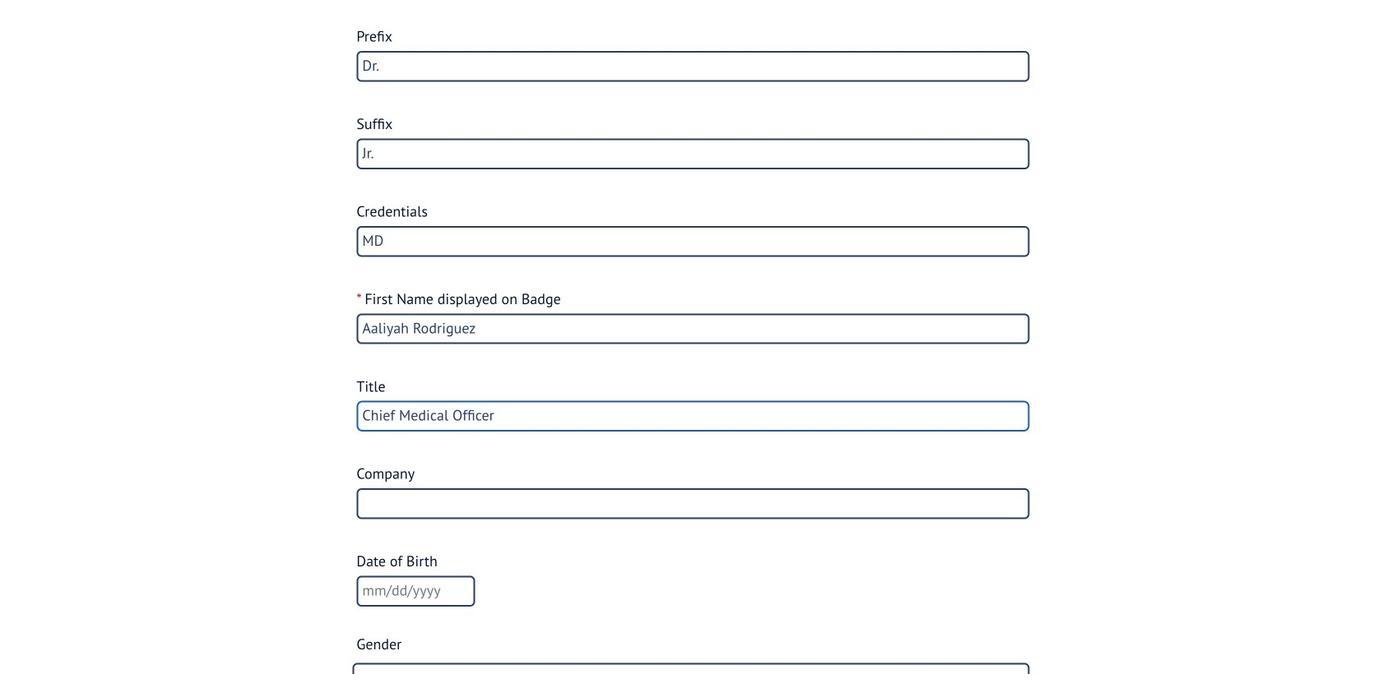 Task type: locate. For each thing, give the bounding box(es) containing it.
Title text field
[[357, 401, 1030, 432]]

First Name displayed on Badge text field
[[357, 314, 1030, 345]]

Prefix text field
[[357, 51, 1030, 82]]



Task type: describe. For each thing, give the bounding box(es) containing it.
mm/dd/yyyy text field
[[357, 577, 475, 607]]

Suffix text field
[[357, 139, 1030, 169]]

Credentials text field
[[357, 226, 1030, 257]]

Company text field
[[357, 489, 1030, 520]]



